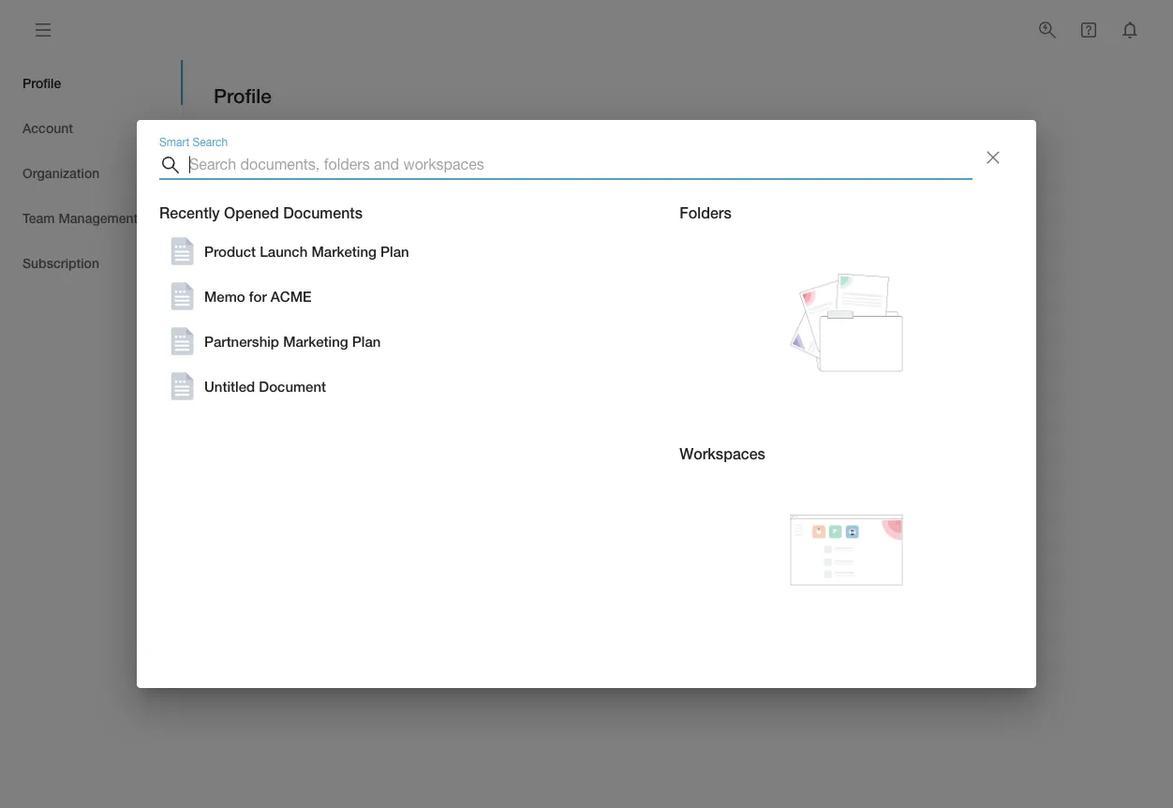Task type: locate. For each thing, give the bounding box(es) containing it.
dialog
[[137, 120, 1037, 688]]

marketing up document at the top of the page
[[283, 333, 348, 350]]

team management
[[23, 210, 138, 225]]

tab list containing profile
[[0, 60, 183, 285]]

partnership marketing plan link
[[167, 326, 635, 356]]

search
[[193, 135, 228, 148]]

1 vertical spatial marketing
[[283, 333, 348, 350]]

recently opened documents
[[159, 204, 363, 222]]

profile up the account
[[23, 75, 61, 90]]

profile inside "tab list"
[[23, 75, 61, 90]]

account
[[23, 120, 73, 135]]

0 horizontal spatial profile
[[23, 75, 61, 90]]

folders
[[680, 204, 732, 222]]

workspaces
[[680, 445, 766, 463]]

marketing
[[312, 243, 377, 260], [283, 333, 348, 350]]

tab list
[[0, 60, 183, 285]]

operations
[[214, 392, 288, 410]]

profile
[[23, 75, 61, 90], [214, 84, 272, 107]]

plan
[[381, 243, 409, 260], [352, 333, 381, 350]]

plan up memo for acme link
[[381, 243, 409, 260]]

smart
[[159, 135, 190, 148]]

operations button
[[214, 387, 761, 417]]

1 horizontal spatial profile
[[214, 84, 272, 107]]

untitled document link
[[167, 371, 635, 401]]

dialog containing recently opened documents
[[137, 120, 1037, 688]]

documents
[[283, 204, 363, 222]]

partnership
[[204, 333, 279, 350]]

marketing down the 'documents'
[[312, 243, 377, 260]]

subscription
[[23, 255, 99, 270]]

John text field
[[214, 237, 480, 267]]

plan up 'untitled document' link
[[352, 333, 381, 350]]

memo for acme
[[204, 288, 312, 305]]

product launch marketing plan
[[204, 243, 409, 260]]

for
[[249, 288, 267, 305]]

profile up search
[[214, 84, 272, 107]]

0 vertical spatial plan
[[381, 243, 409, 260]]

management
[[58, 210, 138, 225]]

account link
[[0, 105, 183, 150]]



Task type: vqa. For each thing, say whether or not it's contained in the screenshot.
the rightmost Profile
yes



Task type: describe. For each thing, give the bounding box(es) containing it.
untitled document
[[204, 378, 326, 395]]

opened
[[224, 204, 279, 222]]

tb button
[[214, 124, 306, 184]]

document
[[259, 378, 326, 395]]

untitled
[[204, 378, 255, 395]]

Search documents, folders and workspaces text field
[[189, 150, 973, 180]]

0 vertical spatial marketing
[[312, 243, 377, 260]]

acme
[[271, 288, 312, 305]]

product launch marketing plan link
[[167, 236, 635, 266]]

organization link
[[0, 150, 183, 195]]

partnership marketing plan
[[204, 333, 381, 350]]

subscription link
[[0, 240, 183, 285]]

smart search
[[159, 135, 228, 148]]

tb
[[230, 141, 258, 167]]

profile link
[[0, 60, 183, 105]]

team
[[23, 210, 55, 225]]

CEO text field
[[214, 312, 761, 342]]

organization
[[23, 165, 100, 180]]

product
[[204, 243, 256, 260]]

1 vertical spatial plan
[[352, 333, 381, 350]]

team management link
[[0, 195, 183, 240]]

memo for acme link
[[167, 281, 635, 311]]

launch
[[260, 243, 308, 260]]

memo
[[204, 288, 245, 305]]

recently
[[159, 204, 220, 222]]



